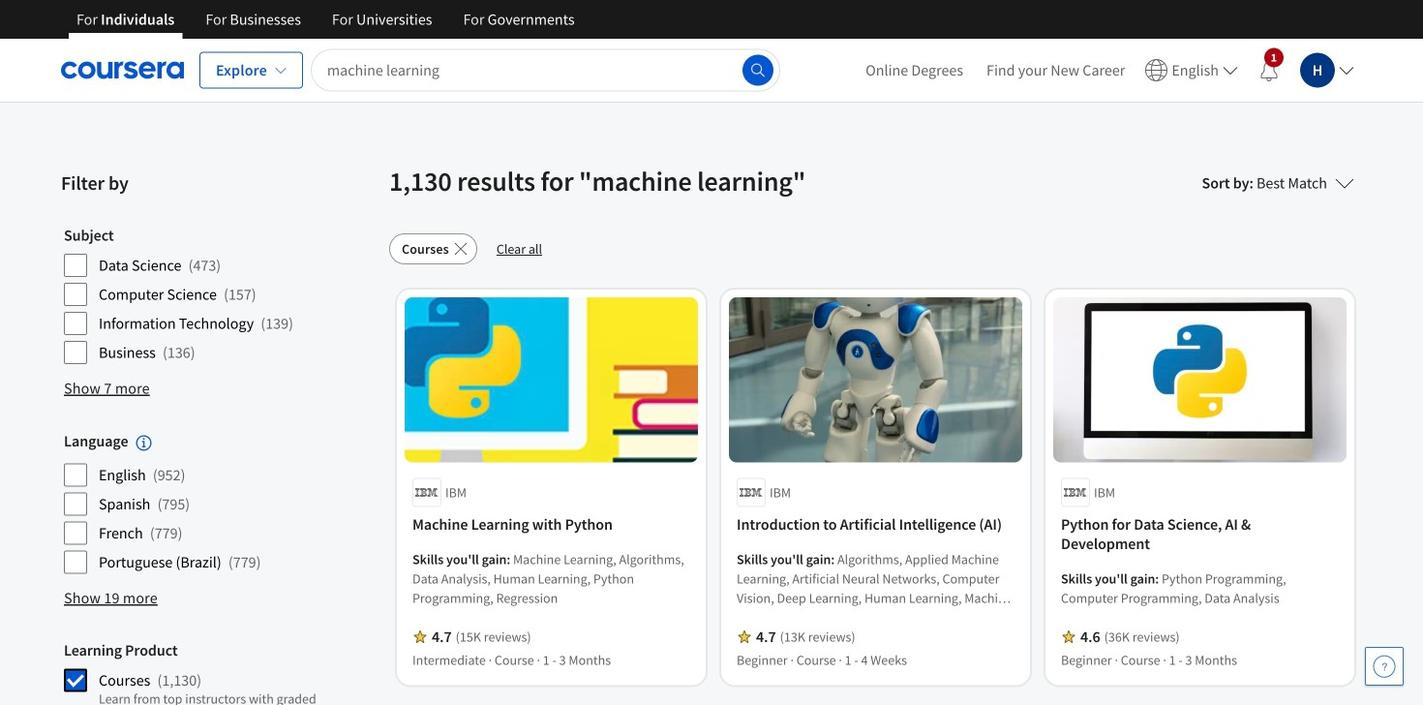 Task type: vqa. For each thing, say whether or not it's contained in the screenshot.
2nd '(4.7 Stars)' element
yes



Task type: locate. For each thing, give the bounding box(es) containing it.
None search field
[[311, 49, 781, 92]]

group
[[64, 226, 355, 369], [64, 431, 355, 579], [64, 641, 355, 705]]

menu
[[854, 39, 1363, 102]]

2 vertical spatial group
[[64, 641, 355, 705]]

0 vertical spatial group
[[64, 226, 355, 369]]

help center image
[[1374, 655, 1397, 678]]

(4.6 stars) element
[[1081, 627, 1101, 647]]

0 horizontal spatial (4.7 stars) element
[[432, 627, 452, 647]]

1 horizontal spatial (4.7 stars) element
[[757, 627, 777, 647]]

1 vertical spatial group
[[64, 431, 355, 579]]

2 group from the top
[[64, 431, 355, 579]]

information about this filter group image
[[136, 435, 152, 451]]

(4.7 stars) element
[[432, 627, 452, 647], [757, 627, 777, 647]]



Task type: describe. For each thing, give the bounding box(es) containing it.
1 group from the top
[[64, 226, 355, 369]]

1 (4.7 stars) element from the left
[[432, 627, 452, 647]]

2 (4.7 stars) element from the left
[[757, 627, 777, 647]]

banner navigation
[[61, 0, 591, 39]]

What do you want to learn? text field
[[311, 49, 781, 92]]

3 group from the top
[[64, 641, 355, 705]]

coursera image
[[61, 55, 184, 86]]



